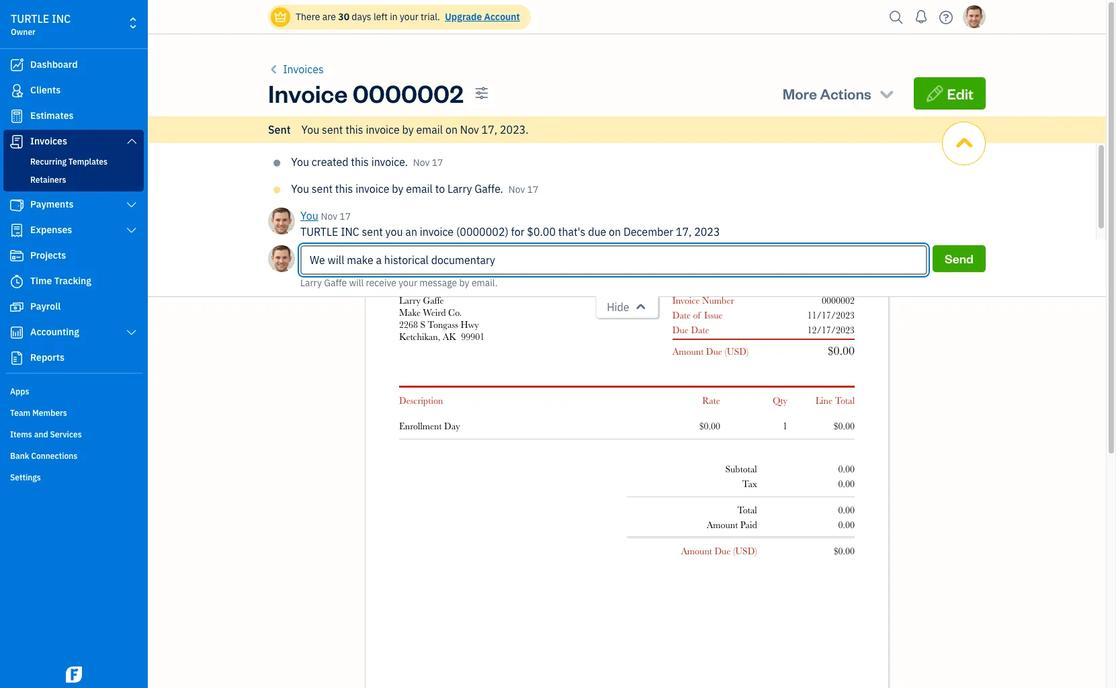 Task type: vqa. For each thing, say whether or not it's contained in the screenshot.


Task type: locate. For each thing, give the bounding box(es) containing it.
sent up created
[[322, 123, 343, 136]]

2 vertical spatial amount
[[681, 546, 712, 557]]

invoice up the invoice.
[[366, 123, 400, 136]]

due down 'date of issue'
[[673, 325, 689, 335]]

you up you link on the left top of the page
[[291, 182, 309, 196]]

info image
[[365, 154, 377, 170]]

by down the invoice.
[[392, 182, 404, 196]]

enrollment day
[[399, 421, 460, 432]]

weird up the tongass
[[423, 307, 446, 318]]

time tracking link
[[3, 270, 144, 294]]

will
[[349, 277, 364, 289]]

co. left has
[[442, 155, 457, 169]]

has
[[460, 155, 477, 169]]

make weird co. has
[[383, 155, 477, 169]]

0 vertical spatial 0.00 0.00
[[838, 464, 855, 489]]

1 vertical spatial 17,
[[676, 225, 692, 239]]

0000002 up 11/17/2023
[[822, 295, 855, 306]]

connections
[[31, 451, 78, 461]]

nov inside you created this invoice. nov 17
[[413, 157, 430, 169]]

0 horizontal spatial inc
[[52, 12, 71, 26]]

chevron large down image up chevron large down icon
[[125, 200, 138, 210]]

1 vertical spatial co.
[[448, 307, 462, 318]]

2 horizontal spatial larry
[[448, 182, 472, 196]]

date
[[673, 310, 691, 321], [691, 325, 710, 335]]

date down 'date of issue'
[[691, 325, 710, 335]]

1 vertical spatial larry
[[300, 277, 322, 289]]

17 up to
[[432, 157, 443, 169]]

0 vertical spatial 0000002
[[353, 77, 464, 109]]

0000002 up you sent this invoice by email on nov 17, 2023.
[[353, 77, 464, 109]]

nov inside you sent this invoice by email to larry gaffe. nov 17
[[509, 183, 525, 196]]

inc inside turtle inc 12794992386
[[439, 216, 457, 227]]

on right due
[[609, 225, 621, 239]]

payment image
[[9, 198, 25, 212]]

0 horizontal spatial invoice
[[268, 77, 348, 109]]

invoice inside you nov 17 turtle inc sent you an invoice (0000002) for $0.00 that's due on december 17, 2023
[[420, 225, 454, 239]]

team members link
[[3, 403, 144, 423]]

this up you created this invoice. nov 17
[[346, 123, 363, 136]]

make up 2268
[[399, 307, 421, 318]]

dashboard image
[[9, 58, 25, 72]]

chevron large down image inside invoices link
[[125, 136, 138, 147]]

freshbooks image
[[63, 667, 85, 683]]

due down total amount paid
[[715, 546, 731, 557]]

total up paid
[[738, 505, 757, 516]]

sent left the you
[[362, 225, 383, 239]]

(
[[725, 346, 727, 357], [733, 546, 736, 557]]

2 vertical spatial larry
[[399, 295, 421, 306]]

1 horizontal spatial 17,
[[676, 225, 692, 239]]

1 circle image from the top
[[274, 158, 280, 169]]

this left the invoice.
[[351, 155, 369, 169]]

amount left paid
[[707, 520, 738, 530]]

1 vertical spatial 0.00 0.00
[[838, 505, 855, 530]]

0 vertical spatial this
[[346, 123, 363, 136]]

due
[[673, 325, 689, 335], [706, 346, 722, 357], [715, 546, 731, 557]]

you left created
[[291, 155, 309, 169]]

usd down paid
[[736, 546, 755, 557]]

gaffe inside the larry gaffe make weird co. 2268 s tongass hwy ketchikan, ak  99901
[[423, 295, 444, 306]]

your right receive at the left of the page
[[399, 277, 417, 289]]

2268
[[399, 319, 418, 330]]

nov right you link on the left top of the page
[[321, 210, 337, 222]]

1 vertical spatial (
[[733, 546, 736, 557]]

larry right to
[[448, 182, 472, 196]]

0.00
[[838, 464, 855, 475], [838, 479, 855, 489], [838, 505, 855, 516], [838, 520, 855, 530]]

17 right you link on the left top of the page
[[340, 210, 351, 222]]

0 horizontal spatial on
[[446, 123, 458, 136]]

1 horizontal spatial invoice
[[673, 295, 700, 306]]

inc
[[52, 12, 71, 26], [439, 216, 457, 227], [341, 225, 359, 239]]

you sent this invoice by email to larry gaffe. nov 17
[[291, 182, 539, 196]]

settings
[[10, 473, 41, 483]]

1 horizontal spatial invoices
[[283, 63, 324, 76]]

0 vertical spatial by
[[402, 123, 414, 136]]

0 vertical spatial weird
[[411, 155, 439, 169]]

larry for 2268
[[399, 295, 421, 306]]

sent for you sent this invoice by email to larry gaffe. nov 17
[[312, 182, 333, 196]]

larry gaffe make weird co. 2268 s tongass hwy ketchikan, ak  99901
[[399, 295, 485, 342]]

line total
[[816, 395, 855, 406]]

1 vertical spatial this
[[351, 155, 369, 169]]

gaffe down message
[[423, 295, 444, 306]]

on up make weird co. has
[[446, 123, 458, 136]]

0 vertical spatial gaffe
[[324, 277, 347, 289]]

settings for this invoice image
[[475, 86, 489, 100]]

1 vertical spatial on
[[609, 225, 621, 239]]

make
[[383, 155, 408, 169], [399, 307, 421, 318]]

0 vertical spatial invoice
[[366, 123, 400, 136]]

your
[[400, 11, 419, 23], [399, 277, 417, 289]]

payments link
[[3, 193, 144, 217]]

more
[[783, 84, 817, 103]]

invoice for invoice 0000002
[[268, 77, 348, 109]]

usd down number
[[727, 346, 747, 357]]

0 vertical spatial 17
[[432, 157, 443, 169]]

gaffe
[[324, 277, 347, 289], [423, 295, 444, 306]]

0 vertical spatial chevron large down image
[[125, 136, 138, 147]]

4 0.00 from the top
[[838, 520, 855, 530]]

invoice right an
[[420, 225, 454, 239]]

0 vertical spatial 17,
[[482, 123, 497, 136]]

0 horizontal spatial total
[[738, 505, 757, 516]]

inc inside turtle inc owner
[[52, 12, 71, 26]]

sent for you sent this invoice by email on nov 17, 2023.
[[322, 123, 343, 136]]

chevron large down image up 'recurring templates' link
[[125, 136, 138, 147]]

0 horizontal spatial larry
[[300, 277, 322, 289]]

1 vertical spatial by
[[392, 182, 404, 196]]

services
[[50, 429, 82, 440]]

larry inside the larry gaffe make weird co. 2268 s tongass hwy ketchikan, ak  99901
[[399, 295, 421, 306]]

1 vertical spatial chevron large down image
[[125, 200, 138, 210]]

email left to
[[406, 182, 433, 196]]

1 vertical spatial total
[[738, 505, 757, 516]]

this down created
[[335, 182, 353, 196]]

turtle
[[11, 12, 49, 26], [399, 216, 437, 227], [300, 225, 338, 239]]

circle image for you created this invoice.
[[274, 158, 280, 169]]

sent down created
[[312, 182, 333, 196]]

17, left "2023"
[[676, 225, 692, 239]]

chevron large down image inside the 'accounting' link
[[125, 327, 138, 338]]

nov right gaffe.
[[509, 183, 525, 196]]

nov
[[460, 123, 479, 136], [413, 157, 430, 169], [509, 183, 525, 196], [321, 210, 337, 222]]

sent inside you nov 17 turtle inc sent you an invoice (0000002) for $0.00 that's due on december 17, 2023
[[362, 225, 383, 239]]

by up the invoice.
[[402, 123, 414, 136]]

description
[[399, 395, 443, 406]]

(0000002)
[[456, 225, 509, 239]]

0 horizontal spatial 17
[[340, 210, 351, 222]]

you for you sent this invoice by email on nov 17, 2023.
[[302, 123, 319, 136]]

0 vertical spatial due
[[673, 325, 689, 335]]

1 vertical spatial invoice
[[356, 182, 390, 196]]

2 horizontal spatial 17
[[527, 183, 539, 196]]

bank
[[10, 451, 29, 461]]

expenses
[[30, 224, 72, 236]]

2 vertical spatial 17
[[340, 210, 351, 222]]

you right sent
[[302, 123, 319, 136]]

accounting
[[30, 326, 79, 338]]

larry gaffe will receive your message by email.
[[300, 277, 498, 289]]

larry down larry gaffe will receive your message by email.
[[399, 295, 421, 306]]

invoice
[[268, 77, 348, 109], [673, 295, 700, 306]]

1 vertical spatial )
[[755, 546, 757, 557]]

you down created
[[300, 209, 318, 222]]

invoice down info image
[[356, 182, 390, 196]]

tracking
[[54, 275, 91, 287]]

0 vertical spatial invoice
[[268, 77, 348, 109]]

inc left the you
[[341, 225, 359, 239]]

1 vertical spatial your
[[399, 277, 417, 289]]

1 vertical spatial sent
[[312, 182, 333, 196]]

co. up the tongass
[[448, 307, 462, 318]]

chevron large down image down payroll link
[[125, 327, 138, 338]]

0 horizontal spatial gaffe
[[324, 277, 347, 289]]

turtle for turtle inc owner
[[11, 12, 49, 26]]

invoices right chevronleft icon
[[283, 63, 324, 76]]

1 vertical spatial invoice
[[673, 295, 700, 306]]

2 0.00 0.00 from the top
[[838, 505, 855, 530]]

more actions
[[783, 84, 872, 103]]

1 vertical spatial weird
[[423, 307, 446, 318]]

timer image
[[9, 275, 25, 288]]

total right line
[[835, 395, 855, 406]]

there are 30 days left in your trial. upgrade account
[[296, 11, 520, 23]]

2 vertical spatial sent
[[362, 225, 383, 239]]

invoices
[[283, 63, 324, 76], [30, 135, 67, 147]]

1 horizontal spatial gaffe
[[423, 295, 444, 306]]

0 vertical spatial sent
[[322, 123, 343, 136]]

gaffe.
[[475, 182, 503, 196]]

2 horizontal spatial turtle
[[399, 216, 437, 227]]

0 vertical spatial circle image
[[274, 158, 280, 169]]

sent
[[322, 123, 343, 136], [312, 182, 333, 196], [362, 225, 383, 239]]

weird
[[411, 155, 439, 169], [423, 307, 446, 318]]

date left of
[[673, 310, 691, 321]]

inc up the "12794992386"
[[439, 216, 457, 227]]

17 up you nov 17 turtle inc sent you an invoice (0000002) for $0.00 that's due on december 17, 2023
[[527, 183, 539, 196]]

chevron large down image
[[125, 136, 138, 147], [125, 200, 138, 210], [125, 327, 138, 338]]

2 vertical spatial chevron large down image
[[125, 327, 138, 338]]

invoice 0000002
[[268, 77, 464, 109]]

turtle inside turtle inc owner
[[11, 12, 49, 26]]

larry left will
[[300, 277, 322, 289]]

turtle up owner
[[11, 12, 49, 26]]

1 vertical spatial make
[[399, 307, 421, 318]]

1 vertical spatial circle image
[[274, 185, 280, 196]]

turtle down you link on the left top of the page
[[300, 225, 338, 239]]

17
[[432, 157, 443, 169], [527, 183, 539, 196], [340, 210, 351, 222]]

search image
[[886, 7, 907, 27]]

amount down total amount paid
[[681, 546, 712, 557]]

paid
[[741, 520, 757, 530]]

0 vertical spatial usd
[[727, 346, 747, 357]]

larry for message
[[300, 277, 322, 289]]

turtle inside turtle inc 12794992386
[[399, 216, 437, 227]]

0 horizontal spatial invoices
[[30, 135, 67, 147]]

1 horizontal spatial 17
[[432, 157, 443, 169]]

0 vertical spatial larry
[[448, 182, 472, 196]]

1 vertical spatial gaffe
[[423, 295, 444, 306]]

nov up you sent this invoice by email to larry gaffe. nov 17
[[413, 157, 430, 169]]

3 chevron large down image from the top
[[125, 327, 138, 338]]

1 vertical spatial 17
[[527, 183, 539, 196]]

0 vertical spatial invoices
[[283, 63, 324, 76]]

0 horizontal spatial )
[[747, 346, 749, 357]]

amount due ( usd ) down total amount paid
[[681, 546, 757, 557]]

17 inside you sent this invoice by email to larry gaffe. nov 17
[[527, 183, 539, 196]]

1 horizontal spatial total
[[835, 395, 855, 406]]

0 vertical spatial make
[[383, 155, 408, 169]]

you link
[[300, 208, 318, 224]]

circle image for you sent this invoice by email to larry gaffe.
[[274, 185, 280, 196]]

time tracking
[[30, 275, 91, 287]]

circle image
[[274, 158, 280, 169], [274, 185, 280, 196]]

1 vertical spatial 0000002
[[822, 295, 855, 306]]

2 chevron large down image from the top
[[125, 200, 138, 210]]

of
[[693, 310, 701, 321]]

1 horizontal spatial inc
[[341, 225, 359, 239]]

1 vertical spatial amount
[[707, 520, 738, 530]]

by for to
[[392, 182, 404, 196]]

invoices up recurring
[[30, 135, 67, 147]]

1 vertical spatial invoices
[[30, 135, 67, 147]]

email for to
[[406, 182, 433, 196]]

2 horizontal spatial inc
[[439, 216, 457, 227]]

weird up you sent this invoice by email to larry gaffe. nov 17
[[411, 155, 439, 169]]

estimates
[[30, 110, 74, 122]]

pencil image
[[926, 84, 944, 103]]

chevron large down image inside the payments "link"
[[125, 200, 138, 210]]

turtle up the "12794992386"
[[399, 216, 437, 227]]

amount due ( usd ) down due date
[[673, 346, 749, 357]]

chevron large down image for invoices
[[125, 136, 138, 147]]

0 vertical spatial (
[[725, 346, 727, 357]]

0 vertical spatial amount due ( usd )
[[673, 346, 749, 357]]

this
[[346, 123, 363, 136], [351, 155, 369, 169], [335, 182, 353, 196]]

inc up the dashboard
[[52, 12, 71, 26]]

you inside you nov 17 turtle inc sent you an invoice (0000002) for $0.00 that's due on december 17, 2023
[[300, 209, 318, 222]]

2 circle image from the top
[[274, 185, 280, 196]]

amount down due date
[[673, 346, 704, 357]]

make right info image
[[383, 155, 408, 169]]

17, left '2023.' in the left top of the page
[[482, 123, 497, 136]]

Send a message text field
[[300, 245, 928, 275]]

1 horizontal spatial larry
[[399, 295, 421, 306]]

1 0.00 0.00 from the top
[[838, 464, 855, 489]]

trial.
[[421, 11, 440, 23]]

you for you created this invoice. nov 17
[[291, 155, 309, 169]]

1 chevron large down image from the top
[[125, 136, 138, 147]]

due date
[[673, 325, 710, 335]]

actions
[[820, 84, 872, 103]]

due down due date
[[706, 346, 722, 357]]

invoice up of
[[673, 295, 700, 306]]

chevrondown image
[[878, 84, 896, 103]]

by left email.
[[459, 277, 470, 289]]

2 vertical spatial invoice
[[420, 225, 454, 239]]

email up make weird co. has
[[416, 123, 443, 136]]

1 vertical spatial email
[[406, 182, 433, 196]]

by for on
[[402, 123, 414, 136]]

total
[[835, 395, 855, 406], [738, 505, 757, 516]]

1 horizontal spatial on
[[609, 225, 621, 239]]

2 vertical spatial this
[[335, 182, 353, 196]]

line
[[816, 395, 833, 406]]

0 vertical spatial total
[[835, 395, 855, 406]]

created
[[312, 155, 349, 169]]

estimate image
[[9, 110, 25, 123]]

close comments image
[[953, 122, 976, 165]]

s
[[420, 319, 426, 330]]

chevron large down image for accounting
[[125, 327, 138, 338]]

1 horizontal spatial turtle
[[300, 225, 338, 239]]

gaffe left will
[[324, 277, 347, 289]]

on
[[446, 123, 458, 136], [609, 225, 621, 239]]

recurring
[[30, 157, 67, 167]]

0 horizontal spatial turtle
[[11, 12, 49, 26]]

invoice for invoice number
[[673, 295, 700, 306]]

team members
[[10, 408, 67, 418]]

invoice up sent
[[268, 77, 348, 109]]

0 vertical spatial email
[[416, 123, 443, 136]]

members
[[32, 408, 67, 418]]

chevron large down image for payments
[[125, 200, 138, 210]]

17,
[[482, 123, 497, 136], [676, 225, 692, 239]]

your right in
[[400, 11, 419, 23]]

0 vertical spatial on
[[446, 123, 458, 136]]

usd
[[727, 346, 747, 357], [736, 546, 755, 557]]



Task type: describe. For each thing, give the bounding box(es) containing it.
enrollment
[[399, 421, 442, 432]]

subtotal
[[726, 464, 757, 475]]

you for you nov 17 turtle inc sent you an invoice (0000002) for $0.00 that's due on december 17, 2023
[[300, 209, 318, 222]]

gaffe for make
[[423, 295, 444, 306]]

email for on
[[416, 123, 443, 136]]

2023
[[694, 225, 720, 239]]

sent
[[268, 123, 291, 136]]

nov up has
[[460, 123, 479, 136]]

turtle inside you nov 17 turtle inc sent you an invoice (0000002) for $0.00 that's due on december 17, 2023
[[300, 225, 338, 239]]

total amount paid
[[707, 505, 757, 530]]

payments
[[30, 198, 74, 210]]

invoices button
[[268, 61, 324, 77]]

make inside the larry gaffe make weird co. 2268 s tongass hwy ketchikan, ak  99901
[[399, 307, 421, 318]]

total inside total amount paid
[[738, 505, 757, 516]]

gaffe for will
[[324, 277, 347, 289]]

edit
[[947, 84, 974, 103]]

invoice image
[[9, 135, 25, 149]]

turtle inc owner
[[11, 12, 71, 37]]

0 vertical spatial )
[[747, 346, 749, 357]]

that's
[[558, 225, 586, 239]]

there
[[296, 11, 320, 23]]

3 0.00 from the top
[[838, 505, 855, 516]]

recurring templates link
[[6, 154, 141, 170]]

and
[[34, 429, 48, 440]]

$0.00 inside you nov 17 turtle inc sent you an invoice (0000002) for $0.00 that's due on december 17, 2023
[[527, 225, 556, 239]]

1 vertical spatial usd
[[736, 546, 755, 557]]

tax
[[743, 479, 757, 489]]

retainers
[[30, 175, 66, 185]]

dashboard
[[30, 58, 78, 71]]

0 vertical spatial date
[[673, 310, 691, 321]]

2 vertical spatial by
[[459, 277, 470, 289]]

crown image
[[274, 10, 288, 24]]

11/17/2023
[[807, 310, 855, 321]]

email.
[[472, 277, 498, 289]]

17, inside you nov 17 turtle inc sent you an invoice (0000002) for $0.00 that's due on december 17, 2023
[[676, 225, 692, 239]]

qty
[[773, 395, 788, 406]]

clients link
[[3, 79, 144, 103]]

receive
[[366, 277, 396, 289]]

2 0.00 from the top
[[838, 479, 855, 489]]

hide button
[[596, 296, 659, 319]]

0.00 0.00 for subtotal
[[838, 464, 855, 489]]

invoices link
[[3, 130, 144, 154]]

go to help image
[[936, 7, 957, 27]]

0 horizontal spatial 17,
[[482, 123, 497, 136]]

you for you sent this invoice by email to larry gaffe. nov 17
[[291, 182, 309, 196]]

apps link
[[3, 381, 144, 401]]

bank connections
[[10, 451, 78, 461]]

hwy
[[461, 319, 479, 330]]

invoice.
[[371, 155, 408, 169]]

client image
[[9, 84, 25, 97]]

0 vertical spatial co.
[[442, 155, 457, 169]]

chevronleft image
[[268, 61, 281, 77]]

projects link
[[3, 244, 144, 268]]

upgrade account link
[[442, 11, 520, 23]]

are
[[322, 11, 336, 23]]

expenses link
[[3, 218, 144, 243]]

project image
[[9, 249, 25, 263]]

tongass
[[428, 319, 458, 330]]

an
[[406, 225, 417, 239]]

bank connections link
[[3, 446, 144, 466]]

items
[[10, 429, 32, 440]]

day
[[444, 421, 460, 432]]

2023.
[[500, 123, 529, 136]]

12794992386
[[399, 228, 451, 239]]

1 horizontal spatial 0000002
[[822, 295, 855, 306]]

send button
[[933, 245, 986, 272]]

apps
[[10, 386, 29, 397]]

you
[[386, 225, 403, 239]]

left
[[374, 11, 388, 23]]

payroll
[[30, 300, 61, 313]]

nov inside you nov 17 turtle inc sent you an invoice (0000002) for $0.00 that's due on december 17, 2023
[[321, 210, 337, 222]]

1 vertical spatial date
[[691, 325, 710, 335]]

main element
[[0, 0, 181, 688]]

recurring templates
[[30, 157, 107, 167]]

invoice for on
[[366, 123, 400, 136]]

in
[[390, 11, 398, 23]]

dashboard link
[[3, 53, 144, 77]]

12/17/2023
[[807, 325, 855, 335]]

on inside you nov 17 turtle inc sent you an invoice (0000002) for $0.00 that's due on december 17, 2023
[[609, 225, 621, 239]]

this for you sent this invoice by email to larry gaffe.
[[335, 182, 353, 196]]

invoices inside 'main' element
[[30, 135, 67, 147]]

weird inside the larry gaffe make weird co. 2268 s tongass hwy ketchikan, ak  99901
[[423, 307, 446, 318]]

turtle inc 12794992386
[[399, 216, 457, 239]]

inc for turtle inc 12794992386
[[439, 216, 457, 227]]

2 vertical spatial due
[[715, 546, 731, 557]]

money image
[[9, 300, 25, 314]]

items and services
[[10, 429, 82, 440]]

0 horizontal spatial (
[[725, 346, 727, 357]]

edit link
[[914, 77, 986, 110]]

to
[[435, 182, 445, 196]]

templates
[[68, 157, 107, 167]]

you created this invoice. nov 17
[[291, 155, 443, 169]]

you nov 17 turtle inc sent you an invoice (0000002) for $0.00 that's due on december 17, 2023
[[300, 209, 720, 239]]

expense image
[[9, 224, 25, 237]]

1 horizontal spatial (
[[733, 546, 736, 557]]

reports link
[[3, 346, 144, 370]]

1 horizontal spatial )
[[755, 546, 757, 557]]

1 0.00 from the top
[[838, 464, 855, 475]]

inc inside you nov 17 turtle inc sent you an invoice (0000002) for $0.00 that's due on december 17, 2023
[[341, 225, 359, 239]]

projects
[[30, 249, 66, 261]]

team
[[10, 408, 30, 418]]

payroll link
[[3, 295, 144, 319]]

invoices inside button
[[283, 63, 324, 76]]

0 vertical spatial your
[[400, 11, 419, 23]]

clients
[[30, 84, 61, 96]]

1 vertical spatial amount due ( usd )
[[681, 546, 757, 557]]

0.00 0.00 for total
[[838, 505, 855, 530]]

retainers link
[[6, 172, 141, 188]]

turtle for turtle inc 12794992386
[[399, 216, 437, 227]]

1
[[783, 421, 788, 432]]

reports
[[30, 352, 65, 364]]

rate
[[702, 395, 721, 406]]

0 horizontal spatial 0000002
[[353, 77, 464, 109]]

time
[[30, 275, 52, 287]]

account
[[484, 11, 520, 23]]

notifications image
[[911, 3, 932, 30]]

co. inside the larry gaffe make weird co. 2268 s tongass hwy ketchikan, ak  99901
[[448, 307, 462, 318]]

report image
[[9, 352, 25, 365]]

days
[[352, 11, 371, 23]]

estimates link
[[3, 104, 144, 128]]

ketchikan,
[[399, 331, 440, 342]]

number
[[702, 295, 734, 306]]

inc for turtle inc owner
[[52, 12, 71, 26]]

message
[[420, 277, 457, 289]]

chevron large down image
[[125, 225, 138, 236]]

0 vertical spatial amount
[[673, 346, 704, 357]]

this for you created this invoice.
[[351, 155, 369, 169]]

17 inside you nov 17 turtle inc sent you an invoice (0000002) for $0.00 that's due on december 17, 2023
[[340, 210, 351, 222]]

invoice for to
[[356, 182, 390, 196]]

for
[[511, 225, 525, 239]]

1 vertical spatial due
[[706, 346, 722, 357]]

december
[[624, 225, 674, 239]]

17 inside you created this invoice. nov 17
[[432, 157, 443, 169]]

chart image
[[9, 326, 25, 339]]

due
[[588, 225, 606, 239]]

more actions button
[[771, 77, 908, 110]]

invoice number
[[673, 295, 734, 306]]

owner
[[11, 27, 36, 37]]

amount inside total amount paid
[[707, 520, 738, 530]]

you sent this invoice by email on nov 17, 2023.
[[302, 123, 529, 136]]

items and services link
[[3, 424, 144, 444]]

settings link
[[3, 467, 144, 487]]



